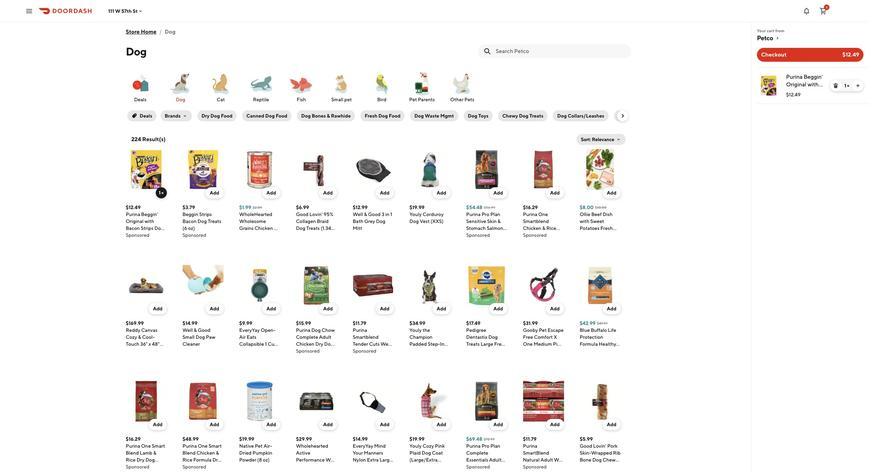 Task type: describe. For each thing, give the bounding box(es) containing it.
dish
[[603, 212, 613, 217]]

rice inside $16.29 purina one smart blend lamb & rice dry dog food (8 lb)
[[126, 458, 136, 463]]

$47.99
[[598, 322, 608, 326]]

dog inside $17.49 pedigree dentastix dog treats large fresh mint (36 ct)
[[489, 335, 498, 340]]

canned dog food button
[[242, 110, 292, 122]]

1 inside $12.99 well & good 3 in 1 bath grey dog mitt
[[391, 212, 393, 217]]

$169.99
[[126, 321, 144, 326]]

pack inside $11.79 purina smartblend tender cuts wet dog food variety pack (13 oz x 6 ct)
[[353, 356, 364, 361]]

lb) inside $48.99 purina one smart blend chicken & rice formula dry dog food (31.1 lb)
[[216, 465, 222, 470]]

$19.99 for pet
[[239, 437, 255, 442]]

comfort
[[535, 335, 553, 340]]

stomach
[[467, 226, 486, 231]]

ct) inside $11.79 purina smartblend tender cuts wet dog food variety pack (13 oz x 6 ct)
[[386, 356, 392, 361]]

your inside $14.99 everyyay mind your manners nylon extra large dog muzzle
[[353, 451, 363, 456]]

mitt
[[353, 226, 362, 231]]

deals image
[[128, 71, 153, 96]]

active
[[296, 451, 311, 456]]

$9.99
[[239, 321, 253, 326]]

good inside $6.99 good lovin' 95% collagen braid dog treats (1.34 oz)
[[296, 212, 309, 217]]

wet inside $29.99 wholehearted active performance wet dog food variety pack (12.5 oz
[[326, 458, 336, 463]]

1 horizontal spatial pet
[[410, 97, 417, 102]]

food inside $42.99 $47.99 blue buffalo life protection formula healthy weight chicken & brown rice dry dog food (15 lb)
[[591, 363, 602, 368]]

(8 inside $19.99 native pet air- dried pumpkin powder (8 oz)
[[258, 458, 262, 463]]

add for purina one smartblend chicken & rice dry dog food (8 lb)
[[551, 190, 560, 196]]

(large/extra
[[410, 458, 438, 463]]

pink inside $31.99 gooby pet escape free comfort x one medium pink dog harness
[[554, 342, 563, 347]]

medium inside $31.99 gooby pet escape free comfort x one medium pink dog harness
[[534, 342, 553, 347]]

lamb
[[140, 451, 152, 456]]

(15
[[603, 363, 610, 368]]

medium inside $34.99 youly the champion padded step-in medium olive dog harness (medium)
[[410, 349, 428, 354]]

youly for youly cozy pink plaid dog coat (large/extra large)
[[410, 444, 422, 449]]

native
[[239, 444, 254, 449]]

well for well & good 3 in 1 bath grey dog mitt
[[353, 212, 363, 217]]

good inside $14.99 well & good small dog paw cleaner
[[198, 328, 211, 333]]

collapsible
[[239, 342, 264, 347]]

0 horizontal spatial 1 ×
[[159, 190, 164, 196]]

large inside $169.99 reddy canvas cozy & cool- touch 36" x 48" extra large grey dog bed
[[139, 349, 151, 354]]

dog inside "button"
[[415, 113, 424, 119]]

1 horizontal spatial your
[[758, 28, 767, 33]]

111 w 57th st button
[[108, 8, 143, 14]]

lb) inside $42.99 $47.99 blue buffalo life protection formula healthy weight chicken & brown rice dry dog food (15 lb)
[[610, 363, 616, 368]]

oz) inside $6.99 good lovin' 95% collagen braid dog treats (1.34 oz)
[[296, 233, 303, 238]]

in
[[386, 212, 390, 217]]

dog inside $19.99 youly cozy pink plaid dog coat (large/extra large)
[[422, 451, 431, 456]]

food inside $8.00 $10.00 ollie beef dish with sweet potatoes fresh frozen dog food (1 lb)
[[607, 233, 618, 238]]

dry inside $42.99 $47.99 blue buffalo life protection formula healthy weight chicken & brown rice dry dog food (15 lb)
[[606, 356, 614, 361]]

chicken inside $42.99 $47.99 blue buffalo life protection formula healthy weight chicken & brown rice dry dog food (15 lb)
[[598, 349, 616, 354]]

& inside $42.99 $47.99 blue buffalo life protection formula healthy weight chicken & brown rice dry dog food (15 lb)
[[617, 349, 620, 354]]

youly for youly corduroy dog vest (xxs)
[[410, 212, 422, 217]]

add for youly cozy pink plaid dog coat (large/extra large)
[[437, 422, 447, 428]]

food inside $15.99 purina dog chow complete adult chicken dry dog food (18.5 lb)
[[296, 349, 308, 354]]

smart for lamb
[[152, 444, 165, 449]]

sponsored for $12.49 purina beggin' original with bacon strips dog treats (25 oz)
[[126, 233, 150, 238]]

fresh inside $17.49 pedigree dentastix dog treats large fresh mint (36 ct)
[[495, 342, 507, 347]]

purina one smartblend chicken & rice dry dog food (8 lb) image
[[523, 149, 564, 190]]

relevance
[[592, 137, 615, 142]]

chow
[[322, 328, 335, 333]]

good lovin' pork skin-wrapped rib bone dog chew (1.5 oz) image
[[580, 381, 621, 422]]

1 inside button
[[827, 5, 828, 9]]

corduroy
[[423, 212, 444, 217]]

(36
[[478, 349, 485, 354]]

lovin' for skin-
[[594, 444, 607, 449]]

0 horizontal spatial ×
[[162, 190, 164, 196]]

dog inside $34.99 youly the champion padded step-in medium olive dog harness (medium)
[[410, 356, 419, 361]]

sponsored for $16.29 purina one smartblend chicken & rice dry dog food (8 lb)
[[523, 233, 547, 238]]

dog toys link
[[463, 109, 494, 123]]

$29.99 wholehearted active performance wet dog food variety pack (12.5 oz 
[[296, 437, 336, 474]]

purina for $48.99 purina one smart blend chicken & rice formula dry dog food (31.1 lb)
[[183, 444, 197, 449]]

beef inside $69.48 $72.99 purina pro plan complete essentials adult shredded blend beef & rice
[[467, 472, 477, 474]]

dog grooming link
[[613, 109, 658, 123]]

dog inside $31.99 gooby pet escape free comfort x one medium pink dog harness
[[523, 349, 533, 354]]

olive
[[429, 349, 441, 354]]

treats inside $17.49 pedigree dentastix dog treats large fresh mint (36 ct)
[[467, 342, 480, 347]]

add for gooby pet escape free comfort x one medium pink dog harness
[[551, 306, 560, 312]]

coat
[[432, 451, 443, 456]]

canvas
[[141, 328, 158, 333]]

everyyay for manners
[[353, 444, 374, 449]]

your cart from
[[758, 28, 785, 33]]

dog inside $8.00 $10.00 ollie beef dish with sweet potatoes fresh frozen dog food (1 lb)
[[597, 233, 606, 238]]

$8.00
[[580, 205, 594, 210]]

add for well & good 3 in 1 bath grey dog mitt
[[380, 190, 390, 196]]

food inside $29.99 wholehearted active performance wet dog food variety pack (12.5 oz
[[307, 465, 318, 470]]

pork
[[608, 444, 618, 449]]

add for native pet air- dried pumpkin powder (8 oz)
[[267, 422, 276, 428]]

$54.48
[[467, 205, 483, 210]]

chewy dog treats link
[[497, 109, 549, 123]]

large)
[[410, 465, 424, 470]]

$19.99 for corduroy
[[410, 205, 425, 210]]

canned
[[247, 113, 264, 119]]

purina smartblend natural adult wet dog food classic ground entree variety pack (13 oz x 6 ct) image
[[523, 381, 564, 422]]

& inside $12.99 well & good 3 in 1 bath grey dog mitt
[[364, 212, 367, 217]]

smartblend inside $16.29 purina one smartblend chicken & rice dry dog food (8 lb)
[[523, 219, 549, 224]]

add for purina pro plan complete essentials adult shredded blend beef & rice
[[494, 422, 503, 428]]

purina for $11.79 purina smartblend tender cuts wet dog food variety pack (13 oz x 6 ct)
[[353, 328, 367, 333]]

dog inside $19.99 youly corduroy dog vest (xxs)
[[410, 219, 419, 224]]

1 right remove item from cart icon
[[845, 83, 847, 89]]

oz) inside $19.99 native pet air- dried pumpkin powder (8 oz)
[[263, 458, 270, 463]]

potatoes
[[580, 226, 600, 231]]

purina dog chow complete adult chicken dry dog food (18.5 lb) image
[[296, 265, 337, 306]]

blend for dry
[[126, 451, 139, 456]]

dry inside $16.29 purina one smartblend chicken & rice dry dog food (8 lb)
[[523, 233, 531, 238]]

(6
[[183, 226, 187, 231]]

pet parents image
[[410, 71, 435, 96]]

dry inside button
[[202, 113, 210, 119]]

variety inside $29.99 wholehearted active performance wet dog food variety pack (12.5 oz
[[319, 465, 335, 470]]

lb) inside $16.29 purina one smartblend chicken & rice dry dog food (8 lb)
[[523, 240, 529, 245]]

braid
[[317, 219, 329, 224]]

mind
[[375, 444, 386, 449]]

x
[[554, 335, 558, 340]]

beggin strips bacon dog treats (6 oz) image
[[183, 149, 224, 190]]

add one to cart image
[[856, 83, 862, 89]]

cuts
[[369, 342, 380, 347]]

collagen
[[296, 219, 316, 224]]

dog inside $6.99 good lovin' 95% collagen braid dog treats (1.34 oz)
[[296, 226, 306, 231]]

good inside $12.99 well & good 3 in 1 bath grey dog mitt
[[368, 212, 381, 217]]

deals link
[[123, 71, 158, 103]]

(1
[[580, 240, 584, 245]]

pedigree dentastix dog treats large fresh mint (36 ct) image
[[467, 265, 508, 306]]

large inside $17.49 pedigree dentastix dog treats large fresh mint (36 ct)
[[481, 342, 494, 347]]

(16
[[498, 240, 505, 245]]

life
[[608, 328, 617, 333]]

oz) inside the $3.79 beggin strips bacon dog treats (6 oz) sponsored
[[188, 226, 195, 231]]

$11.79 for $11.79 purina smartblend tender cuts wet dog food variety pack (13 oz x 6 ct)
[[353, 321, 367, 326]]

store
[[126, 28, 140, 35]]

dry inside $15.99 purina dog chow complete adult chicken dry dog food (18.5 lb)
[[316, 342, 324, 347]]

formula inside $54.48 $56.99 purina pro plan sensitive skin & stomach salmon & rice formula dry dog food (16 lb)
[[482, 233, 500, 238]]

everyyay mind your manners nylon extra large dog muzzle image
[[353, 381, 394, 422]]

youly the champion padded step-in medium olive dog harness (medium) image
[[410, 265, 451, 306]]

rib
[[614, 451, 621, 456]]

$54.48 $56.99 purina pro plan sensitive skin & stomach salmon & rice formula dry dog food (16 lb)
[[467, 205, 505, 252]]

dog inside $12.49 purina beggin' original with bacon strips dog treats (25 oz)
[[155, 226, 164, 231]]

bird
[[378, 97, 387, 102]]

dog inside $29.99 wholehearted active performance wet dog food variety pack (12.5 oz
[[296, 465, 306, 470]]

$2.09
[[253, 206, 262, 210]]

pet parents
[[410, 97, 435, 102]]

& inside $169.99 reddy canvas cozy & cool- touch 36" x 48" extra large grey dog bed
[[138, 335, 141, 340]]

one for $48.99 purina one smart blend chicken & rice formula dry dog food (31.1 lb)
[[198, 444, 208, 449]]

rice inside $16.29 purina one smartblend chicken & rice dry dog food (8 lb)
[[547, 226, 557, 231]]

$31.99 gooby pet escape free comfort x one medium pink dog harness
[[523, 321, 564, 354]]

dog inside $16.29 purina one smartblend chicken & rice dry dog food (8 lb)
[[532, 233, 542, 238]]

dog grooming
[[619, 113, 652, 119]]

dry inside $48.99 purina one smart blend chicken & rice formula dry dog food (31.1 lb)
[[213, 458, 221, 463]]

dog inside the $9.99 everyyay open- air eats collapsible 1 cup dog bowl
[[239, 349, 249, 354]]

$29.99
[[296, 437, 312, 442]]

fish link
[[284, 71, 319, 103]]

performance
[[296, 458, 325, 463]]

$16.29 for $16.29 purina one smart blend lamb & rice dry dog food (8 lb)
[[126, 437, 141, 442]]

dog inside $48.99 purina one smart blend chicken & rice formula dry dog food (31.1 lb)
[[183, 465, 192, 470]]

bone
[[580, 458, 592, 463]]

add for wholehearted active performance wet dog food variety pack (12.5 oz 
[[323, 422, 333, 428]]

purina one smart blend lamb & rice dry dog food (8 lb) image
[[126, 381, 167, 422]]

youly corduroy dog vest (xxs) image
[[410, 149, 451, 190]]

well & good small dog paw cleaner image
[[183, 265, 224, 306]]

0 vertical spatial 1 ×
[[845, 83, 850, 89]]

lb) inside $8.00 $10.00 ollie beef dish with sweet potatoes fresh frozen dog food (1 lb)
[[585, 240, 591, 245]]

$5.99
[[580, 437, 593, 442]]

beef inside $8.00 $10.00 ollie beef dish with sweet potatoes fresh frozen dog food (1 lb)
[[592, 212, 602, 217]]

complete inside $69.48 $72.99 purina pro plan complete essentials adult shredded blend beef & rice
[[467, 451, 489, 456]]

sponsored for $11.79 purina smartblend tender cuts wet dog food variety pack (13 oz x 6 ct)
[[353, 349, 377, 354]]

blend for formula
[[183, 451, 196, 456]]

sort:
[[581, 137, 592, 142]]

purina inside $69.48 $72.99 purina pro plan complete essentials adult shredded blend beef & rice
[[467, 444, 481, 449]]

small pet image
[[329, 71, 354, 96]]

dog inside $5.99 good lovin' pork skin-wrapped rib bone dog chew (1.5 oz)
[[593, 458, 602, 463]]

brands button
[[161, 110, 192, 122]]

food inside $16.29 purina one smartblend chicken & rice dry dog food (8 lb)
[[543, 233, 554, 238]]

dog inside $169.99 reddy canvas cozy & cool- touch 36" x 48" extra large grey dog bed
[[126, 356, 135, 361]]

cool-
[[142, 335, 155, 340]]

wholehearted active performance wet dog food variety pack (12.5 oz x 12 ct) image
[[296, 381, 337, 422]]

sensitive
[[467, 219, 487, 224]]

$9.99 everyyay open- air eats collapsible 1 cup dog bowl
[[239, 321, 278, 354]]

fresh dog food link
[[359, 109, 406, 123]]

224
[[131, 136, 141, 143]]

$16.29 purina one smart blend lamb & rice dry dog food (8 lb)
[[126, 437, 165, 470]]

pet
[[345, 97, 352, 102]]

salmon
[[487, 226, 504, 231]]

$12.99
[[353, 205, 368, 210]]

0 vertical spatial purina beggin' original with bacon strips dog treats (25 oz) image
[[759, 75, 780, 96]]

$69.48
[[467, 437, 483, 442]]

shredded
[[467, 465, 488, 470]]

dog toys button
[[464, 110, 493, 122]]

95%
[[324, 212, 334, 217]]

youly for youly the champion padded step-in medium olive dog harness (medium)
[[410, 328, 422, 333]]

good inside $5.99 good lovin' pork skin-wrapped rib bone dog chew (1.5 oz)
[[580, 444, 593, 449]]

wrapped
[[592, 451, 613, 456]]

dog collars/leashes button
[[554, 110, 609, 122]]

x inside $11.79 purina smartblend tender cuts wet dog food variety pack (13 oz x 6 ct)
[[378, 356, 381, 361]]

chew
[[603, 458, 616, 463]]

free
[[523, 335, 534, 340]]

add for purina smartblend tender cuts wet dog food variety pack (13 oz x 6 ct)
[[380, 306, 390, 312]]

chicken inside $16.29 purina one smartblend chicken & rice dry dog food (8 lb)
[[523, 226, 542, 231]]

1 horizontal spatial ×
[[848, 83, 850, 89]]

petco
[[758, 34, 774, 42]]

sponsored inside the $3.79 beggin strips bacon dog treats (6 oz) sponsored
[[183, 233, 206, 238]]

$19.99 native pet air- dried pumpkin powder (8 oz)
[[239, 437, 273, 463]]

(18.5
[[309, 349, 319, 354]]

one for $16.29 purina one smartblend chicken & rice dry dog food (8 lb)
[[539, 212, 549, 217]]

bed
[[136, 356, 145, 361]]

rice inside $42.99 $47.99 blue buffalo life protection formula healthy weight chicken & brown rice dry dog food (15 lb)
[[596, 356, 605, 361]]

sponsored for $54.48 $56.99 purina pro plan sensitive skin & stomach salmon & rice formula dry dog food (16 lb)
[[467, 233, 490, 238]]

weight
[[580, 349, 597, 354]]

pro for sensitive
[[482, 212, 490, 217]]

oz inside $29.99 wholehearted active performance wet dog food variety pack (12.5 oz
[[319, 472, 325, 474]]

$14.99 well & good small dog paw cleaner
[[183, 321, 216, 347]]

harness inside $34.99 youly the champion padded step-in medium olive dog harness (medium)
[[420, 356, 438, 361]]

everyyay for eats
[[239, 328, 260, 333]]



Task type: locate. For each thing, give the bounding box(es) containing it.
treats inside $6.99 good lovin' 95% collagen braid dog treats (1.34 oz)
[[307, 226, 320, 231]]

large inside $14.99 everyyay mind your manners nylon extra large dog muzzle
[[380, 458, 393, 463]]

1 horizontal spatial $11.79
[[523, 437, 537, 442]]

lovin' inside $6.99 good lovin' 95% collagen braid dog treats (1.34 oz)
[[310, 212, 323, 217]]

dog inside $16.29 purina one smart blend lamb & rice dry dog food (8 lb)
[[146, 458, 155, 463]]

small up cleaner
[[183, 335, 195, 340]]

pink down x
[[554, 342, 563, 347]]

air-
[[264, 444, 272, 449]]

pet for $19.99 native pet air- dried pumpkin powder (8 oz)
[[255, 444, 263, 449]]

vest
[[420, 219, 430, 224]]

ct) inside $17.49 pedigree dentastix dog treats large fresh mint (36 ct)
[[486, 349, 492, 354]]

purina inside $54.48 $56.99 purina pro plan sensitive skin & stomach salmon & rice formula dry dog food (16 lb)
[[467, 212, 481, 217]]

1 vertical spatial purina beggin' original with bacon strips dog treats (25 oz) image
[[126, 149, 167, 190]]

2 horizontal spatial blend
[[489, 465, 502, 470]]

× up $12.49 purina beggin' original with bacon strips dog treats (25 oz)
[[162, 190, 164, 196]]

strips inside the $3.79 beggin strips bacon dog treats (6 oz) sponsored
[[199, 212, 212, 217]]

youly up the vest
[[410, 212, 422, 217]]

youly cozy pink plaid dog coat (large/extra large) image
[[410, 381, 451, 422]]

1 horizontal spatial complete
[[467, 451, 489, 456]]

youly down $34.99
[[410, 328, 422, 333]]

purina for $16.29 purina one smart blend lamb & rice dry dog food (8 lb)
[[126, 444, 140, 449]]

remove item from cart image
[[834, 83, 839, 89]]

formula up (31.1
[[194, 458, 212, 463]]

well up "bath"
[[353, 212, 363, 217]]

(8 down lamb
[[138, 465, 143, 470]]

chewy
[[503, 113, 518, 119]]

1 vertical spatial variety
[[319, 465, 335, 470]]

small pet link
[[324, 71, 359, 103]]

harness inside $31.99 gooby pet escape free comfort x one medium pink dog harness
[[534, 349, 551, 354]]

0 horizontal spatial with
[[145, 219, 154, 224]]

purina for $12.49 purina beggin' original with bacon strips dog treats (25 oz)
[[126, 212, 140, 217]]

1 pro from the top
[[482, 212, 490, 217]]

0 vertical spatial cozy
[[126, 335, 137, 340]]

the
[[423, 328, 430, 333]]

smart inside $48.99 purina one smart blend chicken & rice formula dry dog food (31.1 lb)
[[209, 444, 222, 449]]

0 vertical spatial fresh
[[365, 113, 378, 119]]

well up cleaner
[[183, 328, 193, 333]]

oz) right (1.5
[[589, 465, 596, 470]]

purina
[[126, 212, 140, 217], [467, 212, 481, 217], [523, 212, 538, 217], [296, 328, 311, 333], [353, 328, 367, 333], [126, 444, 140, 449], [183, 444, 197, 449], [467, 444, 481, 449]]

dog inside $14.99 everyyay mind your manners nylon extra large dog muzzle
[[353, 465, 362, 470]]

formula inside $42.99 $47.99 blue buffalo life protection formula healthy weight chicken & brown rice dry dog food (15 lb)
[[580, 342, 598, 347]]

youly inside $19.99 youly cozy pink plaid dog coat (large/extra large)
[[410, 444, 422, 449]]

0 horizontal spatial extra
[[126, 349, 138, 354]]

$16.29 for $16.29 purina one smartblend chicken & rice dry dog food (8 lb)
[[523, 205, 538, 210]]

rice inside $54.48 $56.99 purina pro plan sensitive skin & stomach salmon & rice formula dry dog food (16 lb)
[[471, 233, 481, 238]]

0 vertical spatial pink
[[554, 342, 563, 347]]

1 vertical spatial formula
[[580, 342, 598, 347]]

complete down $15.99
[[296, 335, 318, 340]]

2 plan from the top
[[491, 444, 501, 449]]

$14.99 for everyyay
[[353, 437, 368, 442]]

Search Petco search field
[[496, 48, 626, 55]]

add for purina dog chow complete adult chicken dry dog food (18.5 lb)
[[323, 306, 333, 312]]

$34.99
[[410, 321, 426, 326]]

1 smart from the left
[[152, 444, 165, 449]]

add for ollie beef dish with sweet potatoes fresh frozen dog food (1 lb)
[[607, 190, 617, 196]]

step-
[[428, 342, 441, 347]]

& inside button
[[327, 113, 330, 119]]

youly
[[410, 212, 422, 217], [410, 328, 422, 333], [410, 444, 422, 449]]

food inside $48.99 purina one smart blend chicken & rice formula dry dog food (31.1 lb)
[[193, 465, 204, 470]]

add for well & good small dog paw cleaner
[[210, 306, 219, 312]]

1 horizontal spatial purina beggin' original with bacon strips dog treats (25 oz) image
[[759, 75, 780, 96]]

grey
[[365, 219, 375, 224], [152, 349, 163, 354]]

(1.5
[[580, 465, 588, 470]]

1 left cup
[[265, 342, 267, 347]]

beef up sweet
[[592, 212, 602, 217]]

1 horizontal spatial 1 ×
[[845, 83, 850, 89]]

blend left lamb
[[126, 451, 139, 456]]

muzzle
[[363, 465, 379, 470]]

youly up plaid
[[410, 444, 422, 449]]

complete inside $15.99 purina dog chow complete adult chicken dry dog food (18.5 lb)
[[296, 335, 318, 340]]

original
[[126, 219, 144, 224]]

1 vertical spatial (8
[[258, 458, 262, 463]]

2 pro from the top
[[482, 444, 490, 449]]

$11.79 for $11.79
[[523, 437, 537, 442]]

lb) inside $15.99 purina dog chow complete adult chicken dry dog food (18.5 lb)
[[320, 349, 326, 354]]

chicken inside $48.99 purina one smart blend chicken & rice formula dry dog food (31.1 lb)
[[197, 451, 215, 456]]

pet up comfort
[[539, 328, 547, 333]]

1 × up $12.49 purina beggin' original with bacon strips dog treats (25 oz)
[[159, 190, 164, 196]]

& inside $16.29 purina one smart blend lamb & rice dry dog food (8 lb)
[[153, 451, 157, 456]]

extra down touch
[[126, 349, 138, 354]]

36"
[[140, 342, 148, 347]]

lb) right (1
[[585, 240, 591, 245]]

$3.79
[[183, 205, 195, 210]]

medium down comfort
[[534, 342, 553, 347]]

2 youly from the top
[[410, 328, 422, 333]]

grey inside $169.99 reddy canvas cozy & cool- touch 36" x 48" extra large grey dog bed
[[152, 349, 163, 354]]

waste
[[425, 113, 440, 119]]

mgmt
[[441, 113, 454, 119]]

well inside $12.99 well & good 3 in 1 bath grey dog mitt
[[353, 212, 363, 217]]

cozy inside $19.99 youly cozy pink plaid dog coat (large/extra large)
[[423, 444, 434, 449]]

0 vertical spatial pro
[[482, 212, 490, 217]]

pet parents link
[[405, 71, 440, 103]]

$19.99 inside $19.99 youly cozy pink plaid dog coat (large/extra large)
[[410, 437, 425, 442]]

cozy up the "coat"
[[423, 444, 434, 449]]

bacon down beggin
[[183, 219, 197, 224]]

1 horizontal spatial extra
[[367, 458, 379, 463]]

× left add one to cart icon at the top of page
[[848, 83, 850, 89]]

add for purina one smart blend chicken & rice formula dry dog food (31.1 lb)
[[210, 422, 219, 428]]

0 vertical spatial $11.79
[[353, 321, 367, 326]]

sponsored for $15.99 purina dog chow complete adult chicken dry dog food (18.5 lb)
[[296, 349, 320, 354]]

$11.79 inside $11.79 purina smartblend tender cuts wet dog food variety pack (13 oz x 6 ct)
[[353, 321, 367, 326]]

purina inside $48.99 purina one smart blend chicken & rice formula dry dog food (31.1 lb)
[[183, 444, 197, 449]]

bacon down the original
[[126, 226, 140, 231]]

large down the manners
[[380, 458, 393, 463]]

add for pedigree dentastix dog treats large fresh mint (36 ct)
[[494, 306, 503, 312]]

with down "beggin'"
[[145, 219, 154, 224]]

purina smartblend tender cuts wet dog food variety pack (13 oz x 6 ct) image
[[353, 265, 394, 306]]

2 vertical spatial large
[[380, 458, 393, 463]]

lovin' for collagen
[[310, 212, 323, 217]]

blue buffalo life protection formula healthy weight chicken & brown rice dry dog food (15 lb) image
[[580, 265, 621, 306]]

$48.99
[[183, 437, 199, 442]]

gooby
[[523, 328, 538, 333]]

1 horizontal spatial blend
[[183, 451, 196, 456]]

0 vertical spatial beef
[[592, 212, 602, 217]]

fish image
[[289, 71, 314, 96]]

1 vertical spatial lovin'
[[594, 444, 607, 449]]

dry dog food
[[202, 113, 233, 119]]

cup
[[268, 342, 278, 347]]

$3.79 beggin strips bacon dog treats (6 oz) sponsored
[[183, 205, 221, 238]]

48"
[[152, 342, 160, 347]]

(8 left frozen
[[555, 233, 560, 238]]

1 horizontal spatial everyyay
[[353, 444, 374, 449]]

1 right notification bell image
[[827, 5, 828, 9]]

variety inside $11.79 purina smartblend tender cuts wet dog food variety pack (13 oz x 6 ct)
[[376, 349, 391, 354]]

(31.1
[[205, 465, 215, 470]]

ct) right the 6
[[386, 356, 392, 361]]

0 horizontal spatial x
[[149, 342, 151, 347]]

notification bell image
[[803, 7, 812, 15]]

formula inside $48.99 purina one smart blend chicken & rice formula dry dog food (31.1 lb)
[[194, 458, 212, 463]]

1 vertical spatial pack
[[296, 472, 307, 474]]

purina inside $15.99 purina dog chow complete adult chicken dry dog food (18.5 lb)
[[296, 328, 311, 333]]

add for reddy canvas cozy & cool- touch 36" x 48" extra large grey dog bed
[[153, 306, 163, 312]]

pet
[[410, 97, 417, 102], [539, 328, 547, 333], [255, 444, 263, 449]]

0 horizontal spatial medium
[[410, 349, 428, 354]]

2 horizontal spatial fresh
[[601, 226, 613, 231]]

adult right essentials
[[490, 458, 502, 463]]

sponsored for $69.48 $72.99 purina pro plan complete essentials adult shredded blend beef & rice
[[467, 465, 490, 470]]

small inside $14.99 well & good small dog paw cleaner
[[183, 335, 195, 340]]

0 horizontal spatial $11.79
[[353, 321, 367, 326]]

dog waste mgmt button
[[411, 110, 459, 122]]

1 items, open order cart image
[[820, 7, 828, 15]]

smart
[[152, 444, 165, 449], [209, 444, 222, 449]]

deals down deals image
[[134, 97, 147, 102]]

1 horizontal spatial beef
[[592, 212, 602, 217]]

pink inside $19.99 youly cozy pink plaid dog coat (large/extra large)
[[435, 444, 445, 449]]

2 horizontal spatial large
[[481, 342, 494, 347]]

1 × right remove item from cart icon
[[845, 83, 850, 89]]

0 horizontal spatial large
[[139, 349, 151, 354]]

1 horizontal spatial cozy
[[423, 444, 434, 449]]

6
[[382, 356, 385, 361]]

1 youly from the top
[[410, 212, 422, 217]]

smart up (31.1
[[209, 444, 222, 449]]

large up (36
[[481, 342, 494, 347]]

111
[[108, 8, 114, 14]]

0 vertical spatial $16.29
[[523, 205, 538, 210]]

small
[[332, 97, 344, 102], [183, 335, 195, 340]]

dog inside $11.79 purina smartblend tender cuts wet dog food variety pack (13 oz x 6 ct)
[[353, 349, 362, 354]]

pets
[[465, 97, 475, 102]]

0 vertical spatial variety
[[376, 349, 391, 354]]

reptile
[[253, 97, 269, 102]]

add for purina pro plan sensitive skin & stomach salmon & rice formula dry dog food (16 lb)
[[494, 190, 503, 196]]

medium down padded
[[410, 349, 428, 354]]

0 horizontal spatial bacon
[[126, 226, 140, 231]]

add for youly corduroy dog vest (xxs)
[[437, 190, 447, 196]]

1 inside the $9.99 everyyay open- air eats collapsible 1 cup dog bowl
[[265, 342, 267, 347]]

good lovin' 95% collagen braid dog treats (1.34 oz) image
[[296, 149, 337, 190]]

treats inside the $3.79 beggin strips bacon dog treats (6 oz) sponsored
[[208, 219, 221, 224]]

your up 'nylon'
[[353, 451, 363, 456]]

purina beggin' original with bacon strips dog treats (25 oz) image down checkout
[[759, 75, 780, 96]]

brown
[[580, 356, 595, 361]]

pack inside $29.99 wholehearted active performance wet dog food variety pack (12.5 oz
[[296, 472, 307, 474]]

reptile image
[[249, 71, 274, 96]]

1 vertical spatial strips
[[141, 226, 154, 231]]

padded
[[410, 342, 427, 347]]

1 vertical spatial ct)
[[386, 356, 392, 361]]

buffalo
[[591, 328, 607, 333]]

1 vertical spatial well
[[183, 328, 193, 333]]

purina beggin' original with bacon strips dog treats (25 oz) image down 224 result(s)
[[126, 149, 167, 190]]

1 horizontal spatial small
[[332, 97, 344, 102]]

bacon inside $12.49 purina beggin' original with bacon strips dog treats (25 oz)
[[126, 226, 140, 231]]

reddy canvas cozy & cool-touch 36" x 48" extra large grey dog bed image
[[126, 265, 167, 306]]

everyyay up eats
[[239, 328, 260, 333]]

0 vertical spatial (8
[[555, 233, 560, 238]]

fresh inside button
[[365, 113, 378, 119]]

pet up pumpkin
[[255, 444, 263, 449]]

$19.99 youly corduroy dog vest (xxs)
[[410, 205, 444, 224]]

bacon inside the $3.79 beggin strips bacon dog treats (6 oz) sponsored
[[183, 219, 197, 224]]

lovin' up braid
[[310, 212, 323, 217]]

extra inside $14.99 everyyay mind your manners nylon extra large dog muzzle
[[367, 458, 379, 463]]

everyyay
[[239, 328, 260, 333], [353, 444, 374, 449]]

0 horizontal spatial pack
[[296, 472, 307, 474]]

/
[[159, 28, 162, 35]]

everyyay up the manners
[[353, 444, 374, 449]]

add for good lovin' pork skin-wrapped rib bone dog chew (1.5 oz)
[[607, 422, 617, 428]]

dried
[[239, 451, 252, 456]]

1 vertical spatial 1 ×
[[159, 190, 164, 196]]

wet right performance
[[326, 458, 336, 463]]

1 horizontal spatial fresh
[[495, 342, 507, 347]]

oz right (12.5
[[319, 472, 325, 474]]

bath
[[353, 219, 364, 224]]

sponsored
[[126, 233, 150, 238], [183, 233, 206, 238], [467, 233, 490, 238], [523, 233, 547, 238], [296, 349, 320, 354], [353, 349, 377, 354], [126, 465, 150, 470], [183, 465, 206, 470], [467, 465, 490, 470], [523, 465, 547, 470]]

$14.99 for well
[[183, 321, 198, 326]]

1 vertical spatial $16.29
[[126, 437, 141, 442]]

1 vertical spatial extra
[[367, 458, 379, 463]]

bird link
[[365, 71, 400, 103]]

0 vertical spatial youly
[[410, 212, 422, 217]]

plaid
[[410, 451, 421, 456]]

small left pet
[[332, 97, 344, 102]]

add for beggin strips bacon dog treats (6 oz)
[[210, 190, 219, 196]]

well & good 3 in 1 bath grey dog mitt image
[[353, 149, 394, 190]]

strips right beggin
[[199, 212, 212, 217]]

cozy inside $169.99 reddy canvas cozy & cool- touch 36" x 48" extra large grey dog bed
[[126, 335, 137, 340]]

pet for $31.99 gooby pet escape free comfort x one medium pink dog harness
[[539, 328, 547, 333]]

0 horizontal spatial ct)
[[386, 356, 392, 361]]

x right 36"
[[149, 342, 151, 347]]

blend inside $69.48 $72.99 purina pro plan complete essentials adult shredded blend beef & rice
[[489, 465, 502, 470]]

cat image
[[209, 71, 234, 96]]

lb) down stomach on the right top
[[467, 247, 473, 252]]

open menu image
[[25, 7, 33, 15]]

0 vertical spatial well
[[353, 212, 363, 217]]

dog bones & rawhide link
[[296, 109, 357, 123]]

1 horizontal spatial adult
[[490, 458, 502, 463]]

lb) right (16
[[523, 240, 529, 245]]

plan up skin
[[491, 212, 501, 217]]

adult inside $69.48 $72.99 purina pro plan complete essentials adult shredded blend beef & rice
[[490, 458, 502, 463]]

dog collars/leashes
[[558, 113, 605, 119]]

plan for purina pro plan complete essentials adult shredded blend beef & rice
[[491, 444, 501, 449]]

0 vertical spatial pet
[[410, 97, 417, 102]]

large down 36"
[[139, 349, 151, 354]]

& inside $14.99 well & good small dog paw cleaner
[[194, 328, 197, 333]]

$10.00
[[596, 206, 607, 210]]

1 vertical spatial x
[[378, 356, 381, 361]]

2 smart from the left
[[209, 444, 222, 449]]

food inside $54.48 $56.99 purina pro plan sensitive skin & stomach salmon & rice formula dry dog food (16 lb)
[[486, 240, 497, 245]]

1 vertical spatial deals
[[140, 113, 152, 119]]

1 horizontal spatial bacon
[[183, 219, 197, 224]]

dog inside 'button'
[[558, 113, 567, 119]]

dog bones & rawhide
[[301, 113, 351, 119]]

0 horizontal spatial cozy
[[126, 335, 137, 340]]

grey down 48"
[[152, 349, 163, 354]]

protection
[[580, 335, 604, 340]]

lb) down lamb
[[144, 465, 150, 470]]

& inside $48.99 purina one smart blend chicken & rice formula dry dog food (31.1 lb)
[[216, 451, 219, 456]]

smart up lamb
[[152, 444, 165, 449]]

0 horizontal spatial lovin'
[[310, 212, 323, 217]]

0 horizontal spatial smartblend
[[353, 335, 379, 340]]

plan inside $54.48 $56.99 purina pro plan sensitive skin & stomach salmon & rice formula dry dog food (16 lb)
[[491, 212, 501, 217]]

0 vertical spatial bacon
[[183, 219, 197, 224]]

$14.99 everyyay mind your manners nylon extra large dog muzzle
[[353, 437, 393, 470]]

good down "$5.99"
[[580, 444, 593, 449]]

1 vertical spatial fresh
[[601, 226, 613, 231]]

plan down $72.99
[[491, 444, 501, 449]]

native pet air-dried pumpkin powder (8 oz) image
[[239, 381, 280, 422]]

lb) right (31.1
[[216, 465, 222, 470]]

blend down $48.99
[[183, 451, 196, 456]]

0 horizontal spatial (8
[[138, 465, 143, 470]]

2 vertical spatial formula
[[194, 458, 212, 463]]

sponsored for $16.29 purina one smart blend lamb & rice dry dog food (8 lb)
[[126, 465, 150, 470]]

variety up the 6
[[376, 349, 391, 354]]

pack left (12.5
[[296, 472, 307, 474]]

224 result(s)
[[131, 136, 166, 143]]

one for $16.29 purina one smart blend lamb & rice dry dog food (8 lb)
[[141, 444, 151, 449]]

purina pro plan sensitive skin & stomach salmon & rice formula dry dog food (16 lb) image
[[467, 149, 508, 190]]

nylon
[[353, 458, 366, 463]]

1 with from the left
[[145, 219, 154, 224]]

& inside $69.48 $72.99 purina pro plan complete essentials adult shredded blend beef & rice
[[478, 472, 481, 474]]

beggin'
[[141, 212, 158, 217]]

cleaner
[[183, 342, 200, 347]]

grooming
[[629, 113, 652, 119]]

treats inside $12.49 purina beggin' original with bacon strips dog treats (25 oz)
[[126, 233, 139, 238]]

$19.99 youly cozy pink plaid dog coat (large/extra large)
[[410, 437, 445, 470]]

1 vertical spatial $12.49
[[787, 92, 801, 98]]

oz) down pumpkin
[[263, 458, 270, 463]]

1 horizontal spatial smartblend
[[523, 219, 549, 224]]

(8 inside $16.29 purina one smart blend lamb & rice dry dog food (8 lb)
[[138, 465, 143, 470]]

$14.99 up the manners
[[353, 437, 368, 442]]

dentastix
[[467, 335, 488, 340]]

variety down performance
[[319, 465, 335, 470]]

$42.99 $47.99 blue buffalo life protection formula healthy weight chicken & brown rice dry dog food (15 lb)
[[580, 321, 620, 368]]

lb) inside $54.48 $56.99 purina pro plan sensitive skin & stomach salmon & rice formula dry dog food (16 lb)
[[467, 247, 473, 252]]

add for purina one smart blend lamb & rice dry dog food (8 lb)
[[153, 422, 163, 428]]

grey right "bath"
[[365, 219, 375, 224]]

oz inside $11.79 purina smartblend tender cuts wet dog food variety pack (13 oz x 6 ct)
[[372, 356, 377, 361]]

pro down $56.99 on the right top of page
[[482, 212, 490, 217]]

escape
[[548, 328, 564, 333]]

0 vertical spatial adult
[[319, 335, 332, 340]]

0 horizontal spatial smart
[[152, 444, 165, 449]]

$34.99 youly the champion padded step-in medium olive dog harness (medium)
[[410, 321, 445, 368]]

2 vertical spatial fresh
[[495, 342, 507, 347]]

0 vertical spatial grey
[[365, 219, 375, 224]]

beef down "shredded"
[[467, 472, 477, 474]]

(25
[[140, 233, 148, 238]]

1 horizontal spatial grey
[[365, 219, 375, 224]]

1 horizontal spatial x
[[378, 356, 381, 361]]

strips up (25
[[141, 226, 154, 231]]

0 horizontal spatial small
[[183, 335, 195, 340]]

complete up essentials
[[467, 451, 489, 456]]

dog image
[[168, 71, 193, 96]]

0 vertical spatial extra
[[126, 349, 138, 354]]

1 horizontal spatial large
[[380, 458, 393, 463]]

(xxs)
[[431, 219, 444, 224]]

(8 down pumpkin
[[258, 458, 262, 463]]

gooby pet escape free comfort x one medium pink dog harness image
[[523, 265, 564, 306]]

strips inside $12.49 purina beggin' original with bacon strips dog treats (25 oz)
[[141, 226, 154, 231]]

formula
[[482, 233, 500, 238], [580, 342, 598, 347], [194, 458, 212, 463]]

0 horizontal spatial $16.29
[[126, 437, 141, 442]]

add for blue buffalo life protection formula healthy weight chicken & brown rice dry dog food (15 lb)
[[607, 306, 617, 312]]

oz) right (6
[[188, 226, 195, 231]]

plan
[[491, 212, 501, 217], [491, 444, 501, 449]]

well for well & good small dog paw cleaner
[[183, 328, 193, 333]]

other pets image
[[450, 71, 475, 96]]

1 horizontal spatial strips
[[199, 212, 212, 217]]

harness down olive at the bottom of page
[[420, 356, 438, 361]]

lb) right (18.5
[[320, 349, 326, 354]]

your up petco
[[758, 28, 767, 33]]

1 plan from the top
[[491, 212, 501, 217]]

small pet
[[332, 97, 352, 102]]

add for everyyay mind your manners nylon extra large dog muzzle
[[380, 422, 390, 428]]

0 horizontal spatial pet
[[255, 444, 263, 449]]

adult down chow
[[319, 335, 332, 340]]

$17.49
[[467, 321, 481, 326]]

2 vertical spatial $12.49
[[126, 205, 141, 210]]

0 horizontal spatial harness
[[420, 356, 438, 361]]

other pets
[[451, 97, 475, 102]]

with down ollie
[[580, 219, 590, 224]]

dog
[[165, 28, 176, 35], [126, 45, 147, 58], [176, 97, 185, 102], [211, 113, 220, 119], [265, 113, 275, 119], [301, 113, 311, 119], [379, 113, 388, 119], [415, 113, 424, 119], [468, 113, 478, 119], [519, 113, 529, 119], [558, 113, 567, 119], [619, 113, 628, 119], [198, 219, 207, 224], [376, 219, 386, 224], [410, 219, 419, 224], [155, 226, 164, 231], [296, 226, 306, 231], [532, 233, 542, 238], [597, 233, 606, 238], [475, 240, 485, 245], [312, 328, 321, 333], [196, 335, 205, 340], [489, 335, 498, 340], [324, 342, 334, 347], [239, 349, 249, 354], [353, 349, 362, 354], [523, 349, 533, 354], [126, 356, 135, 361], [410, 356, 419, 361], [580, 363, 590, 368], [422, 451, 431, 456], [146, 458, 155, 463], [593, 458, 602, 463], [183, 465, 192, 470], [296, 465, 306, 470], [353, 465, 362, 470]]

wholehearted
[[296, 444, 328, 449]]

1 vertical spatial oz
[[319, 472, 325, 474]]

$14.99 up cleaner
[[183, 321, 198, 326]]

& inside $16.29 purina one smartblend chicken & rice dry dog food (8 lb)
[[543, 226, 546, 231]]

purina for $16.29 purina one smartblend chicken & rice dry dog food (8 lb)
[[523, 212, 538, 217]]

0 vertical spatial small
[[332, 97, 344, 102]]

brands
[[165, 113, 181, 119]]

cozy up touch
[[126, 335, 137, 340]]

grey inside $12.99 well & good 3 in 1 bath grey dog mitt
[[365, 219, 375, 224]]

(8 inside $16.29 purina one smartblend chicken & rice dry dog food (8 lb)
[[555, 233, 560, 238]]

with inside $12.49 purina beggin' original with bacon strips dog treats (25 oz)
[[145, 219, 154, 224]]

formula down salmon
[[482, 233, 500, 238]]

harness down comfort
[[534, 349, 551, 354]]

$19.99 up plaid
[[410, 437, 425, 442]]

oz) right (25
[[149, 233, 156, 238]]

add for everyyay open- air eats collapsible 1 cup dog bowl
[[267, 306, 276, 312]]

good down $6.99
[[296, 212, 309, 217]]

one inside $16.29 purina one smartblend chicken & rice dry dog food (8 lb)
[[539, 212, 549, 217]]

0 vertical spatial deals
[[134, 97, 147, 102]]

1 horizontal spatial well
[[353, 212, 363, 217]]

x left the 6
[[378, 356, 381, 361]]

skin-
[[580, 451, 592, 456]]

$19.99 up the vest
[[410, 205, 425, 210]]

fresh inside $8.00 $10.00 ollie beef dish with sweet potatoes fresh frozen dog food (1 lb)
[[601, 226, 613, 231]]

good up paw
[[198, 328, 211, 333]]

ct) right (36
[[486, 349, 492, 354]]

1 up $12.49 purina beggin' original with bacon strips dog treats (25 oz)
[[159, 190, 161, 196]]

1
[[827, 5, 828, 9], [845, 83, 847, 89], [159, 190, 161, 196], [391, 212, 393, 217], [265, 342, 267, 347]]

purina pro plan complete essentials adult shredded blend beef & rice dry dog food (35 lb) image
[[467, 381, 508, 422]]

0 horizontal spatial purina beggin' original with bacon strips dog treats (25 oz) image
[[126, 149, 167, 190]]

dog inside $54.48 $56.99 purina pro plan sensitive skin & stomach salmon & rice formula dry dog food (16 lb)
[[475, 240, 485, 245]]

purina inside $16.29 purina one smartblend chicken & rice dry dog food (8 lb)
[[523, 212, 538, 217]]

x inside $169.99 reddy canvas cozy & cool- touch 36" x 48" extra large grey dog bed
[[149, 342, 151, 347]]

0 vertical spatial wet
[[381, 342, 391, 347]]

1 vertical spatial harness
[[420, 356, 438, 361]]

purina inside $11.79 purina smartblend tender cuts wet dog food variety pack (13 oz x 6 ct)
[[353, 328, 367, 333]]

your
[[758, 28, 767, 33], [353, 451, 363, 456]]

1 horizontal spatial oz
[[372, 356, 377, 361]]

1 vertical spatial cozy
[[423, 444, 434, 449]]

pro for complete
[[482, 444, 490, 449]]

oz
[[372, 356, 377, 361], [319, 472, 325, 474]]

dog waste mgmt link
[[409, 109, 460, 123]]

blend inside $16.29 purina one smart blend lamb & rice dry dog food (8 lb)
[[126, 451, 139, 456]]

add for youly the champion padded step-in medium olive dog harness (medium)
[[437, 306, 447, 312]]

extra down the manners
[[367, 458, 379, 463]]

wet right cuts
[[381, 342, 391, 347]]

deals button
[[126, 109, 158, 123], [127, 110, 157, 122]]

smartblend inside $11.79 purina smartblend tender cuts wet dog food variety pack (13 oz x 6 ct)
[[353, 335, 379, 340]]

formula up the weight
[[580, 342, 598, 347]]

good left the 3
[[368, 212, 381, 217]]

purina inside $12.49 purina beggin' original with bacon strips dog treats (25 oz)
[[126, 212, 140, 217]]

pedigree
[[467, 328, 487, 333]]

1 horizontal spatial pack
[[353, 356, 364, 361]]

1 vertical spatial your
[[353, 451, 363, 456]]

$1.99
[[239, 205, 252, 210]]

purina beggin' original with bacon strips dog treats (25 oz) image
[[759, 75, 780, 96], [126, 149, 167, 190]]

oz) inside $12.49 purina beggin' original with bacon strips dog treats (25 oz)
[[149, 233, 156, 238]]

2 with from the left
[[580, 219, 590, 224]]

treats inside chewy dog treats button
[[530, 113, 544, 119]]

0 horizontal spatial beef
[[467, 472, 477, 474]]

$19.99 for cozy
[[410, 437, 425, 442]]

1 vertical spatial pro
[[482, 444, 490, 449]]

other
[[451, 97, 464, 102]]

wholehearted wholesome grains chicken & vegetables recipe stew plus adult wet all breeds dog food (12.5 oz) image
[[239, 149, 280, 190]]

smart inside $16.29 purina one smart blend lamb & rice dry dog food (8 lb)
[[152, 444, 165, 449]]

oz right (13
[[372, 356, 377, 361]]

large
[[481, 342, 494, 347], [139, 349, 151, 354], [380, 458, 393, 463]]

everyyay open-air eats collapsible 1 cup dog bowl image
[[239, 265, 280, 306]]

0 vertical spatial $12.49
[[843, 51, 860, 58]]

add for good lovin' 95% collagen braid dog treats (1.34 oz)
[[323, 190, 333, 196]]

lb) right (15
[[610, 363, 616, 368]]

plan for purina pro plan sensitive skin & stomach salmon & rice formula dry dog food (16 lb)
[[491, 212, 501, 217]]

ollie beef dish with sweet potatoes fresh frozen dog food (1 lb) image
[[580, 149, 621, 190]]

0 horizontal spatial your
[[353, 451, 363, 456]]

pack left (13
[[353, 356, 364, 361]]

oz) down 'collagen'
[[296, 233, 303, 238]]

1 horizontal spatial wet
[[381, 342, 391, 347]]

purina for $15.99 purina dog chow complete adult chicken dry dog food (18.5 lb)
[[296, 328, 311, 333]]

1 right in
[[391, 212, 393, 217]]

0 vertical spatial oz
[[372, 356, 377, 361]]

$19.99
[[410, 205, 425, 210], [239, 437, 255, 442], [410, 437, 425, 442]]

smart for chicken
[[209, 444, 222, 449]]

$19.99 up native
[[239, 437, 255, 442]]

lovin' up wrapped
[[594, 444, 607, 449]]

next image
[[620, 113, 626, 119]]

0 horizontal spatial strips
[[141, 226, 154, 231]]

pink up the "coat"
[[435, 444, 445, 449]]

1 vertical spatial youly
[[410, 328, 422, 333]]

0 vertical spatial strips
[[199, 212, 212, 217]]

lovin' inside $5.99 good lovin' pork skin-wrapped rib bone dog chew (1.5 oz)
[[594, 444, 607, 449]]

extra inside $169.99 reddy canvas cozy & cool- touch 36" x 48" extra large grey dog bed
[[126, 349, 138, 354]]

purina one smart blend chicken & rice formula dry dog food (31.1 lb) image
[[183, 381, 224, 422]]

2 horizontal spatial (8
[[555, 233, 560, 238]]

sponsored for $48.99 purina one smart blend chicken & rice formula dry dog food (31.1 lb)
[[183, 465, 206, 470]]

0 horizontal spatial $12.49
[[126, 205, 141, 210]]

bird image
[[370, 71, 395, 96]]

3 youly from the top
[[410, 444, 422, 449]]



Task type: vqa. For each thing, say whether or not it's contained in the screenshot.


